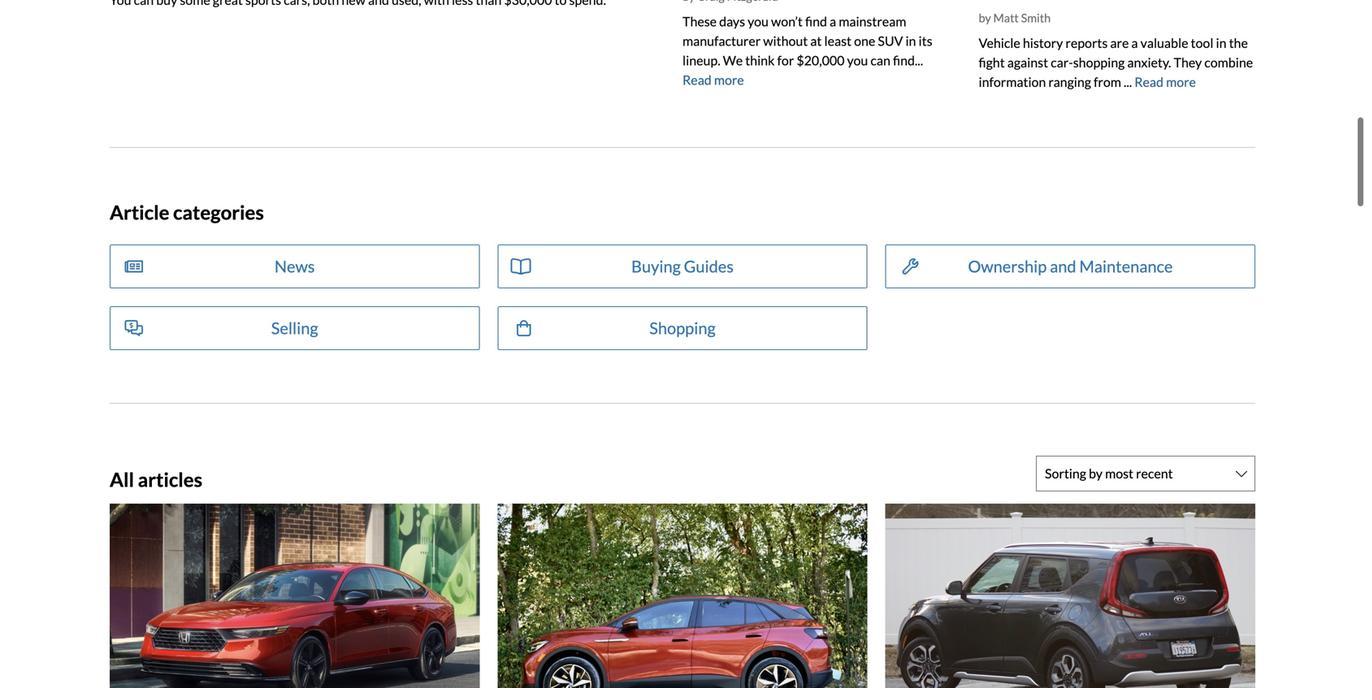 Task type: vqa. For each thing, say whether or not it's contained in the screenshot.
'Digital' in the DIGITAL DEAL LEADS ARE MORE THAN TWICE AS LIKELY TO CLOSE WITH A DEALERSHIP THAN STANDARD CARGURUS EMAIL LEADS, AND THOSE THAT INCLUDE FINANCING ARE MORE THAN THREE TIMES AS LIKELY TO CLOSE COMPARED TO STANDARD CARGURU
no



Task type: locate. For each thing, give the bounding box(es) containing it.
vehicle
[[979, 35, 1021, 51]]

car-
[[1051, 54, 1073, 70]]

0 horizontal spatial read more link
[[683, 72, 744, 88]]

categories
[[173, 201, 264, 224]]

days
[[719, 13, 745, 29]]

buying guides
[[632, 257, 734, 276]]

find...
[[893, 52, 923, 68]]

in left the the
[[1216, 35, 1227, 51]]

history
[[1023, 35, 1063, 51]]

they
[[1174, 54, 1202, 70]]

the best family sedans of 2024 image
[[110, 504, 480, 688]]

in left the its
[[906, 33, 916, 49]]

shopping bag image
[[517, 320, 531, 336]]

ownership and maintenance
[[968, 257, 1173, 276]]

without
[[763, 33, 808, 49]]

0 horizontal spatial more
[[714, 72, 744, 88]]

0 vertical spatial you
[[748, 13, 769, 29]]

a inside 'vehicle history reports are a valuable tool in the fight against car-shopping anxiety. they combine information ranging from ...'
[[1132, 35, 1138, 51]]

read more link
[[683, 72, 744, 88], [1135, 74, 1196, 90]]

suv
[[878, 33, 903, 49]]

in
[[906, 33, 916, 49], [1216, 35, 1227, 51]]

you down "one"
[[847, 52, 868, 68]]

news
[[275, 257, 315, 276]]

guides
[[684, 257, 734, 276]]

we
[[723, 52, 743, 68]]

against
[[1008, 54, 1048, 70]]

0 horizontal spatial a
[[830, 13, 836, 29]]

fight
[[979, 54, 1005, 70]]

matt
[[994, 11, 1019, 25]]

read more link down anxiety. at the top right of the page
[[1135, 74, 1196, 90]]

read
[[683, 72, 712, 88], [1135, 74, 1164, 90]]

0 vertical spatial a
[[830, 13, 836, 29]]

a inside 'these days you won't find a mainstream manufacturer without at least one suv in its lineup. we think for $20,000 you can find... read more'
[[830, 13, 836, 29]]

read down anxiety. at the top right of the page
[[1135, 74, 1164, 90]]

more down we
[[714, 72, 744, 88]]

ownership
[[968, 257, 1047, 276]]

1 horizontal spatial more
[[1166, 74, 1196, 90]]

more inside 'these days you won't find a mainstream manufacturer without at least one suv in its lineup. we think for $20,000 you can find... read more'
[[714, 72, 744, 88]]

wrench image
[[903, 258, 919, 275]]

more
[[714, 72, 744, 88], [1166, 74, 1196, 90]]

for
[[777, 52, 794, 68]]

ownership and maintenance link
[[886, 244, 1256, 288]]

a right are
[[1132, 35, 1138, 51]]

a right find at the top of the page
[[830, 13, 836, 29]]

a
[[830, 13, 836, 29], [1132, 35, 1138, 51]]

buying guides link
[[498, 244, 868, 288]]

you right the "days"
[[748, 13, 769, 29]]

article categories
[[110, 201, 264, 224]]

think
[[745, 52, 775, 68]]

tool
[[1191, 35, 1214, 51]]

1 vertical spatial you
[[847, 52, 868, 68]]

you
[[748, 13, 769, 29], [847, 52, 868, 68]]

more down they
[[1166, 74, 1196, 90]]

read more
[[1135, 74, 1196, 90]]

cheapest car lease deals in december 2023 image
[[886, 504, 1256, 688]]

1 horizontal spatial in
[[1216, 35, 1227, 51]]

0 horizontal spatial in
[[906, 33, 916, 49]]

mainstream
[[839, 13, 907, 29]]

1 horizontal spatial a
[[1132, 35, 1138, 51]]

combine
[[1205, 54, 1253, 70]]

ranging
[[1049, 74, 1091, 90]]

read down lineup.
[[683, 72, 712, 88]]

book open image
[[511, 258, 531, 275]]

read more link down lineup.
[[683, 72, 744, 88]]

1 vertical spatial a
[[1132, 35, 1138, 51]]

these
[[683, 13, 717, 29]]

articles
[[138, 468, 202, 491]]

0 horizontal spatial read
[[683, 72, 712, 88]]

maintenance
[[1080, 257, 1173, 276]]

find
[[805, 13, 827, 29]]

read more link for vehicle history reports are a valuable tool in the fight against car-shopping anxiety. they combine information ranging from ...
[[1135, 74, 1196, 90]]

1 horizontal spatial read more link
[[1135, 74, 1196, 90]]

from
[[1094, 74, 1121, 90]]

news link
[[110, 244, 480, 288]]



Task type: describe. For each thing, give the bounding box(es) containing it.
won't
[[771, 13, 803, 29]]

0 horizontal spatial you
[[748, 13, 769, 29]]

chevron down image
[[1236, 467, 1247, 480]]

buying
[[632, 257, 681, 276]]

can
[[871, 52, 891, 68]]

selling link
[[110, 306, 480, 350]]

reports
[[1066, 35, 1108, 51]]

and
[[1050, 257, 1076, 276]]

all articles
[[110, 468, 202, 491]]

selling
[[271, 318, 318, 338]]

information
[[979, 74, 1046, 90]]

in inside 'vehicle history reports are a valuable tool in the fight against car-shopping anxiety. they combine information ranging from ...'
[[1216, 35, 1227, 51]]

by matt smith
[[979, 11, 1051, 25]]

one
[[854, 33, 875, 49]]

read inside 'these days you won't find a mainstream manufacturer without at least one suv in its lineup. we think for $20,000 you can find... read more'
[[683, 72, 712, 88]]

article
[[110, 201, 169, 224]]

are
[[1110, 35, 1129, 51]]

these days you won't find a mainstream manufacturer without at least one suv in its lineup. we think for $20,000 you can find... read more
[[683, 13, 933, 88]]

...
[[1124, 74, 1132, 90]]

$20,000
[[797, 52, 845, 68]]

the
[[1229, 35, 1248, 51]]

1 horizontal spatial you
[[847, 52, 868, 68]]

read more link for these days you won't find a mainstream manufacturer without at least one suv in its lineup. we think for $20,000 you can find...
[[683, 72, 744, 88]]

comments alt dollar image
[[125, 320, 143, 336]]

shopping
[[650, 318, 716, 338]]

shopping
[[1073, 54, 1125, 70]]

least
[[824, 33, 852, 49]]

smith
[[1021, 11, 1051, 25]]

by
[[979, 11, 991, 25]]

anxiety.
[[1128, 54, 1171, 70]]

newspaper image
[[125, 258, 143, 275]]

lineup.
[[683, 52, 721, 68]]

valuable
[[1141, 35, 1189, 51]]

1 horizontal spatial read
[[1135, 74, 1164, 90]]

its
[[919, 33, 933, 49]]

at
[[811, 33, 822, 49]]

shopping link
[[498, 306, 868, 350]]

vehicle history reports are a valuable tool in the fight against car-shopping anxiety. they combine information ranging from ...
[[979, 35, 1253, 90]]

manufacturer
[[683, 33, 761, 49]]

all
[[110, 468, 134, 491]]

in inside 'these days you won't find a mainstream manufacturer without at least one suv in its lineup. we think for $20,000 you can find... read more'
[[906, 33, 916, 49]]

best car deals in december 2023 image
[[498, 504, 868, 688]]



